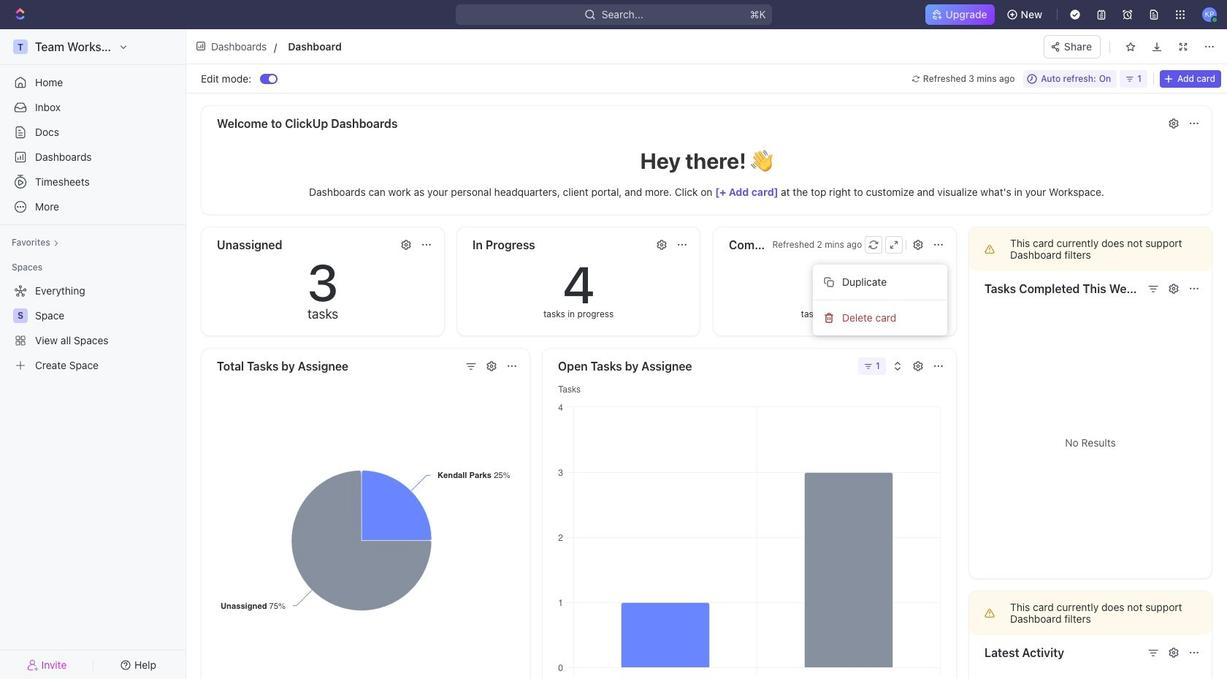 Task type: vqa. For each thing, say whether or not it's contained in the screenshot.
SIDEBAR navigation
yes



Task type: locate. For each thing, give the bounding box(es) containing it.
None text field
[[288, 37, 607, 56]]

sidebar navigation
[[0, 29, 186, 679]]

tree
[[6, 279, 180, 377]]

invite user image
[[27, 658, 38, 671]]



Task type: describe. For each thing, give the bounding box(es) containing it.
tree inside sidebar navigation
[[6, 279, 180, 377]]



